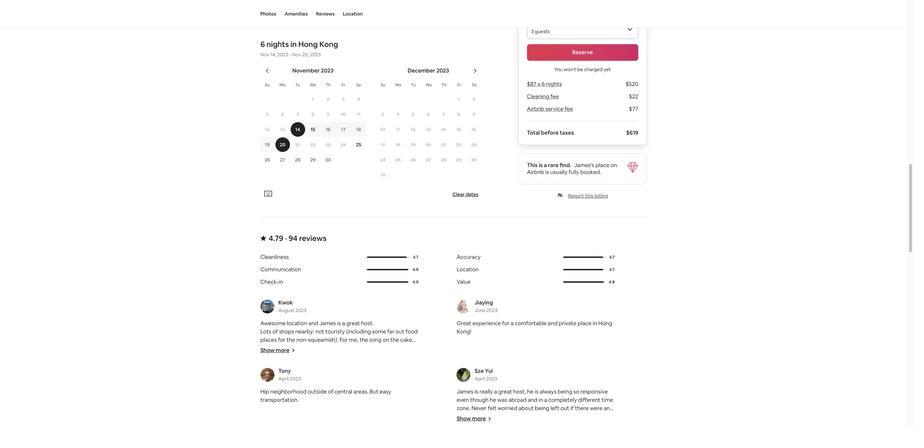 Task type: describe. For each thing, give the bounding box(es) containing it.
2 20 from the left
[[426, 142, 431, 148]]

2 29 button from the left
[[451, 153, 467, 167]]

2 tu from the left
[[411, 82, 416, 88]]

1 horizontal spatial cake
[[400, 337, 412, 344]]

1 26 button from the left
[[260, 153, 275, 167]]

3 for 3 button to the left
[[342, 96, 345, 102]]

jiaying
[[475, 300, 493, 307]]

completely
[[549, 397, 577, 404]]

18 for the top '18' button
[[356, 127, 361, 133]]

dates
[[466, 192, 479, 198]]

2 12 button from the left
[[406, 123, 421, 137]]

bakery
[[305, 345, 323, 352]]

3 inside popup button
[[531, 28, 534, 35]]

amenities button
[[285, 0, 308, 28]]

30 for second 30 button from right
[[325, 157, 331, 163]]

$87
[[527, 81, 537, 88]]

2023 inside tony april 2023
[[290, 376, 301, 382]]

2 9 button from the left
[[467, 107, 482, 122]]

1 5 from the left
[[266, 111, 269, 118]]

13 for first 13 button from the right
[[426, 127, 431, 133]]

23 for second 23 button from the left
[[471, 142, 477, 148]]

2 19 button from the left
[[406, 138, 421, 152]]

usually
[[551, 169, 568, 176]]

nearby.
[[359, 353, 378, 361]]

james's place on airbnb is usually fully booked.
[[527, 162, 617, 176]]

me,
[[349, 337, 359, 344]]

1 nov from the left
[[260, 52, 269, 58]]

30 for second 30 button
[[471, 157, 477, 163]]

reserve button
[[527, 44, 639, 61]]

location
[[287, 320, 307, 328]]

6 nights in hong kong nov 14, 2023 - nov 20, 2023
[[260, 40, 338, 58]]

1 horizontal spatial nights
[[546, 81, 562, 88]]

service
[[546, 106, 564, 113]]

1 sa from the left
[[356, 82, 361, 88]]

2 sa from the left
[[472, 82, 477, 88]]

2 5 from the left
[[412, 111, 415, 118]]

the down the 'bakery' on the bottom left
[[311, 353, 319, 361]]

1 8 button from the left
[[305, 107, 321, 122]]

james inside awesome location and james is a great host. lots of shops nearby: not touristy (including some far out food places for the non-squeamish).  for me, the icing on the cake was a concession bakery shop of a well known (in hk)  "hang heung" wife cake in the yue man plaza, nearby. the apartment also has lovely hot showers. the apartment is cool/hipster-esque, wedged in an industrial area. great value for money.
[[319, 320, 336, 328]]

wife
[[280, 353, 291, 361]]

out inside james is really a great host, he is always being so responsive even though he was abroad and in a completely different time zone. never felt worried about being left out if there were any issues or questions.
[[561, 405, 569, 413]]

2023 right november
[[321, 67, 334, 74]]

but
[[370, 389, 378, 396]]

15 for 1st 15 button from right
[[457, 127, 461, 133]]

cool/hipster-
[[305, 370, 338, 377]]

1 horizontal spatial 25 button
[[390, 153, 406, 167]]

0 vertical spatial 4 button
[[351, 92, 366, 107]]

2 fr from the left
[[457, 82, 461, 88]]

report this listing button
[[557, 193, 608, 199]]

1 7 button from the left
[[290, 107, 305, 122]]

1 horizontal spatial 24
[[380, 157, 386, 163]]

december
[[408, 67, 435, 74]]

some
[[372, 329, 386, 336]]

1 vertical spatial fee
[[565, 106, 573, 113]]

2 for december 2023
[[473, 96, 475, 102]]

0 horizontal spatial 3 button
[[336, 92, 351, 107]]

even
[[457, 397, 469, 404]]

4 for the rightmost 4 button
[[397, 111, 399, 118]]

if
[[571, 405, 574, 413]]

(including
[[346, 329, 371, 336]]

1 12 button from the left
[[260, 123, 275, 137]]

0 vertical spatial being
[[558, 389, 572, 396]]

listing
[[595, 193, 608, 199]]

hip
[[260, 389, 269, 396]]

yue
[[321, 353, 330, 361]]

0 vertical spatial location
[[343, 11, 363, 17]]

1 vertical spatial 10 button
[[375, 123, 390, 137]]

0 vertical spatial 17 button
[[336, 123, 351, 137]]

never
[[472, 405, 487, 413]]

is up touristy
[[337, 320, 341, 328]]

in up hot
[[305, 353, 310, 361]]

1 15 button from the left
[[305, 123, 321, 137]]

the up known
[[360, 337, 368, 344]]

not
[[316, 329, 324, 336]]

in inside 6 nights in hong kong nov 14, 2023 - nov 20, 2023
[[291, 40, 297, 49]]

1 horizontal spatial 4 button
[[390, 107, 406, 122]]

0 vertical spatial apartment
[[390, 353, 417, 361]]

more for awesome location and james is a great host.
[[276, 347, 290, 354]]

1 27 button from the left
[[275, 153, 290, 167]]

of inside hip neighborhood outside of central areas. but easy transportation.
[[328, 389, 333, 396]]

more for james is really a great host, he is always being so responsive even though he was abroad and in a completely different time zone. never felt worried about being left out if there were any issues or questions.
[[472, 416, 486, 423]]

photos button
[[260, 0, 276, 28]]

$77
[[629, 106, 639, 113]]

a down the always
[[544, 397, 547, 404]]

place inside great experience for a comfortable and private place in hong kong!
[[578, 320, 592, 328]]

17 for the bottom '17' button
[[381, 142, 385, 148]]

icing
[[370, 337, 382, 344]]

0 vertical spatial 25 button
[[351, 138, 366, 152]]

tony image
[[260, 369, 274, 382]]

is up though
[[475, 389, 478, 396]]

clear
[[453, 192, 465, 198]]

though
[[470, 397, 489, 404]]

2023 right 20,
[[310, 52, 321, 58]]

2 nov from the left
[[292, 52, 301, 58]]

0 horizontal spatial for
[[278, 337, 285, 344]]

sze yui april 2023
[[475, 368, 497, 382]]

hip neighborhood outside of central areas. but easy transportation.
[[260, 389, 391, 404]]

clear dates
[[453, 192, 479, 198]]

2 6 button from the left
[[421, 107, 436, 122]]

18 for the bottom '18' button
[[396, 142, 400, 148]]

2 button for december 2023
[[467, 92, 482, 107]]

1 vertical spatial 17 button
[[375, 138, 390, 152]]

calendar application
[[252, 60, 719, 189]]

4.7 for cleanliness
[[413, 255, 419, 260]]

list containing kwok
[[258, 300, 650, 428]]

non-
[[296, 337, 308, 344]]

nights inside 6 nights in hong kong nov 14, 2023 - nov 20, 2023
[[267, 40, 289, 49]]

2 13 button from the left
[[421, 123, 436, 137]]

great inside awesome location and james is a great host. lots of shops nearby: not touristy (including some far out food places for the non-squeamish).  for me, the icing on the cake was a concession bakery shop of a well known (in hk)  "hang heung" wife cake in the yue man plaza, nearby. the apartment also has lovely hot showers. the apartment is cool/hipster-esque, wedged in an industrial area. great value for money.
[[260, 387, 275, 394]]

for
[[340, 337, 348, 344]]

hong inside 6 nights in hong kong nov 14, 2023 - nov 20, 2023
[[298, 40, 318, 49]]

12 for 2nd "12" button from the left
[[411, 127, 416, 133]]

is inside the james's place on airbnb is usually fully booked.
[[546, 169, 549, 176]]

1 22 from the left
[[310, 142, 316, 148]]

concession
[[276, 345, 304, 352]]

a inside great experience for a comfortable and private place in hong kong!
[[511, 320, 514, 328]]

any
[[604, 405, 613, 413]]

touristy
[[325, 329, 345, 336]]

2 for november 2023
[[327, 96, 330, 102]]

on inside the james's place on airbnb is usually fully booked.
[[611, 162, 617, 169]]

1 fr from the left
[[342, 82, 345, 88]]

21 for 1st the 21 button from the left
[[295, 142, 300, 148]]

1 28 button from the left
[[290, 153, 305, 167]]

esque,
[[338, 370, 355, 377]]

reviews
[[316, 11, 335, 17]]

4.79 · 94 reviews
[[269, 234, 327, 244]]

1 vertical spatial cake
[[292, 353, 304, 361]]

left
[[551, 405, 560, 413]]

2 16 button from the left
[[467, 123, 482, 137]]

april inside sze yui april 2023
[[475, 376, 485, 382]]

2 28 from the left
[[441, 157, 446, 163]]

lots
[[260, 329, 271, 336]]

0 vertical spatial 18 button
[[351, 123, 366, 137]]

1 14 button from the left
[[290, 123, 305, 137]]

4 for topmost 4 button
[[357, 96, 360, 102]]

an
[[384, 370, 390, 377]]

2 30 button from the left
[[467, 153, 482, 167]]

a up touristy
[[342, 320, 345, 328]]

2 23 button from the left
[[467, 138, 482, 152]]

december 2023
[[408, 67, 449, 74]]

felt
[[488, 405, 497, 413]]

(in
[[378, 345, 384, 352]]

0 horizontal spatial fee
[[551, 93, 559, 100]]

2 5 button from the left
[[406, 107, 421, 122]]

1 22 button from the left
[[305, 138, 321, 152]]

2 14 button from the left
[[436, 123, 451, 137]]

0 vertical spatial the
[[379, 353, 389, 361]]

areas.
[[354, 389, 369, 396]]

neighborhood
[[270, 389, 307, 396]]

a right really
[[494, 389, 497, 396]]

check-in
[[260, 279, 283, 286]]

known
[[360, 345, 377, 352]]

heung"
[[260, 353, 279, 361]]

great inside awesome location and james is a great host. lots of shops nearby: not touristy (including some far out food places for the non-squeamish).  for me, the icing on the cake was a concession bakery shop of a well known (in hk)  "hang heung" wife cake in the yue man plaza, nearby. the apartment also has lovely hot showers. the apartment is cool/hipster-esque, wedged in an industrial area. great value for money.
[[346, 320, 360, 328]]

lovely
[[282, 362, 296, 369]]

1 airbnb from the top
[[527, 106, 544, 113]]

1 su from the left
[[265, 82, 270, 88]]

industrial
[[391, 370, 414, 377]]

squeamish).
[[308, 337, 338, 344]]

-
[[289, 52, 291, 58]]

nearby:
[[295, 329, 314, 336]]

and inside awesome location and james is a great host. lots of shops nearby: not touristy (including some far out food places for the non-squeamish).  for me, the icing on the cake was a concession bakery shop of a well known (in hk)  "hang heung" wife cake in the yue man plaza, nearby. the apartment also has lovely hot showers. the apartment is cool/hipster-esque, wedged in an industrial area. great value for money.
[[309, 320, 318, 328]]

host,
[[513, 389, 526, 396]]

clear dates button
[[450, 189, 481, 201]]

1 tu from the left
[[295, 82, 300, 88]]

private
[[559, 320, 577, 328]]

1 26 from the left
[[265, 157, 270, 163]]

jiaying image
[[457, 300, 471, 314]]

1 vertical spatial 24 button
[[375, 153, 390, 167]]

4.7 for accuracy
[[609, 255, 615, 260]]

value
[[276, 387, 290, 394]]

1 29 from the left
[[310, 157, 316, 163]]

2 22 button from the left
[[451, 138, 467, 152]]

a left rare
[[544, 162, 547, 169]]

cleaning
[[527, 93, 550, 100]]

1 vertical spatial 3 button
[[375, 107, 390, 122]]

2 27 from the left
[[426, 157, 431, 163]]

easy
[[380, 389, 391, 396]]

x
[[538, 81, 541, 88]]

august
[[278, 308, 294, 314]]

outside
[[308, 389, 327, 396]]

far
[[387, 329, 395, 336]]

showers.
[[307, 362, 330, 369]]

31 button
[[375, 168, 390, 183]]

in down communication
[[279, 279, 283, 286]]

0 horizontal spatial 24
[[341, 142, 346, 148]]

jiaying june 2023
[[475, 300, 498, 314]]

show more for james is really a great host, he is always being so responsive even though he was abroad and in a completely different time zone. never felt worried about being left out if there were any issues or questions.
[[457, 416, 486, 423]]

2023 left -
[[277, 52, 288, 58]]

man
[[331, 353, 342, 361]]

23 for first 23 button
[[326, 142, 331, 148]]

2 27 button from the left
[[421, 153, 436, 167]]

november 2023
[[292, 67, 334, 74]]

·
[[285, 234, 287, 244]]

2 su from the left
[[381, 82, 386, 88]]

1 vertical spatial being
[[535, 405, 549, 413]]

2 vertical spatial for
[[291, 387, 298, 394]]

show for james is really a great host, he is always being so responsive even though he was abroad and in a completely different time zone. never felt worried about being left out if there were any issues or questions.
[[457, 416, 471, 423]]

0 horizontal spatial of
[[273, 329, 278, 336]]

wedged
[[356, 370, 377, 377]]

sze
[[475, 368, 484, 375]]

10 for bottommost 10 button
[[380, 127, 385, 133]]

2 button for november 2023
[[321, 92, 336, 107]]

1 vertical spatial 11
[[396, 127, 400, 133]]

2 mo from the left
[[395, 82, 401, 88]]

tony april 2023
[[278, 368, 301, 382]]

a left well
[[344, 345, 347, 352]]

in inside great experience for a comfortable and private place in hong kong!
[[593, 320, 597, 328]]

2023 inside kwok august 2023
[[296, 308, 307, 314]]

2 29 from the left
[[456, 157, 462, 163]]

charged
[[584, 67, 603, 73]]

2 26 button from the left
[[406, 153, 421, 167]]

2 horizontal spatial of
[[338, 345, 343, 352]]

was inside awesome location and james is a great host. lots of shops nearby: not touristy (including some far out food places for the non-squeamish).  for me, the icing on the cake was a concession bakery shop of a well known (in hk)  "hang heung" wife cake in the yue man plaza, nearby. the apartment also has lovely hot showers. the apartment is cool/hipster-esque, wedged in an industrial area. great value for money.
[[260, 345, 270, 352]]

1 20 from the left
[[280, 142, 285, 148]]

4.8
[[609, 280, 615, 285]]

great inside great experience for a comfortable and private place in hong kong!
[[457, 320, 471, 328]]

also
[[260, 362, 271, 369]]

1 5 button from the left
[[260, 107, 275, 122]]

17 for the topmost '17' button
[[341, 127, 346, 133]]

1 horizontal spatial location
[[457, 266, 479, 274]]

3 for bottom 3 button
[[381, 111, 384, 118]]

plaza,
[[343, 353, 358, 361]]



Task type: locate. For each thing, give the bounding box(es) containing it.
the down also
[[260, 370, 270, 377]]

1 vertical spatial great
[[260, 387, 275, 394]]

0 horizontal spatial th
[[326, 82, 331, 88]]

show more for awesome location and james is a great host.
[[260, 347, 290, 354]]

out inside awesome location and james is a great host. lots of shops nearby: not touristy (including some far out food places for the non-squeamish).  for me, the icing on the cake was a concession bakery shop of a well known (in hk)  "hang heung" wife cake in the yue man plaza, nearby. the apartment also has lovely hot showers. the apartment is cool/hipster-esque, wedged in an industrial area. great value for money.
[[396, 329, 404, 336]]

out left 'if'
[[561, 405, 569, 413]]

fee up service
[[551, 93, 559, 100]]

place right 'james's'
[[596, 162, 610, 169]]

tony
[[278, 368, 291, 375]]

yet
[[604, 67, 611, 73]]

1 16 button from the left
[[321, 123, 336, 137]]

0 horizontal spatial 18
[[356, 127, 361, 133]]

show for awesome location and james is a great host.
[[260, 347, 275, 354]]

2023 right december
[[437, 67, 449, 74]]

airbnb inside the james's place on airbnb is usually fully booked.
[[527, 169, 544, 176]]

james inside james is really a great host, he is always being so responsive even though he was abroad and in a completely different time zone. never felt worried about being left out if there were any issues or questions.
[[457, 389, 473, 396]]

great inside james is really a great host, he is always being so responsive even though he was abroad and in a completely different time zone. never felt worried about being left out if there were any issues or questions.
[[498, 389, 512, 396]]

0 vertical spatial great
[[346, 320, 360, 328]]

14,
[[270, 52, 276, 58]]

2
[[327, 96, 330, 102], [473, 96, 475, 102]]

0 horizontal spatial 9
[[327, 111, 330, 118]]

1 we from the left
[[310, 82, 316, 88]]

for down shops
[[278, 337, 285, 344]]

0 horizontal spatial show more button
[[260, 347, 295, 354]]

and left private on the right bottom of page
[[548, 320, 558, 328]]

more
[[276, 347, 290, 354], [472, 416, 486, 423]]

8 for first the 8 button from the right
[[457, 111, 460, 118]]

great left "host,"
[[498, 389, 512, 396]]

2 19 from the left
[[411, 142, 416, 148]]

shop
[[324, 345, 337, 352]]

0 horizontal spatial apartment
[[271, 370, 299, 377]]

tu down november
[[295, 82, 300, 88]]

1 2 from the left
[[327, 96, 330, 102]]

0 horizontal spatial 1 button
[[305, 92, 321, 107]]

4.9 for check-in
[[413, 280, 419, 285]]

6 inside 6 nights in hong kong nov 14, 2023 - nov 20, 2023
[[260, 40, 265, 49]]

and
[[309, 320, 318, 328], [548, 320, 558, 328], [528, 397, 538, 404]]

0 horizontal spatial 17 button
[[336, 123, 351, 137]]

1 21 from the left
[[295, 142, 300, 148]]

15 for first 15 button from the left
[[311, 127, 315, 133]]

1 horizontal spatial 26
[[411, 157, 416, 163]]

0 horizontal spatial 8
[[312, 111, 314, 118]]

place right private on the right bottom of page
[[578, 320, 592, 328]]

2 th from the left
[[442, 82, 447, 88]]

show more down zone.
[[457, 416, 486, 423]]

show down 'places'
[[260, 347, 275, 354]]

0 horizontal spatial the
[[260, 370, 270, 377]]

april down tony
[[278, 376, 289, 382]]

2 9 from the left
[[473, 111, 476, 118]]

1 horizontal spatial 29
[[456, 157, 462, 163]]

for right experience
[[502, 320, 510, 328]]

2 airbnb from the top
[[527, 169, 544, 176]]

0 vertical spatial 4.9
[[413, 267, 419, 273]]

0 horizontal spatial 21 button
[[290, 138, 305, 152]]

1 1 from the left
[[312, 96, 314, 102]]

has
[[272, 362, 280, 369]]

he up felt
[[490, 397, 496, 404]]

1 vertical spatial james
[[457, 389, 473, 396]]

1 15 from the left
[[311, 127, 315, 133]]

great down area.
[[260, 387, 275, 394]]

2 26 from the left
[[411, 157, 416, 163]]

4.9 out of 5.0 image
[[367, 269, 409, 271], [367, 269, 408, 271], [367, 282, 409, 283], [367, 282, 408, 283]]

0 vertical spatial cake
[[400, 337, 412, 344]]

is left the always
[[535, 389, 539, 396]]

1 button for november 2023
[[305, 92, 321, 107]]

2023 up location
[[296, 308, 307, 314]]

april inside tony april 2023
[[278, 376, 289, 382]]

1 th from the left
[[326, 82, 331, 88]]

1 19 from the left
[[265, 142, 270, 148]]

1 horizontal spatial show more
[[457, 416, 486, 423]]

great experience for a comfortable and private place in hong kong!
[[457, 320, 612, 336]]

fee right service
[[565, 106, 573, 113]]

1 horizontal spatial 3 button
[[375, 107, 390, 122]]

great
[[457, 320, 471, 328], [260, 387, 275, 394]]

tony image
[[260, 369, 274, 382]]

12 button
[[260, 123, 275, 137], [406, 123, 421, 137]]

21 for first the 21 button from right
[[441, 142, 446, 148]]

jiaying image
[[457, 300, 471, 314]]

25 for 25 button to the right
[[395, 157, 401, 163]]

taxes
[[560, 129, 574, 137]]

1 horizontal spatial 26 button
[[406, 153, 421, 167]]

more down the never
[[472, 416, 486, 423]]

guests
[[535, 28, 550, 35]]

1 1 button from the left
[[305, 92, 321, 107]]

1 horizontal spatial 10 button
[[375, 123, 390, 137]]

and up not
[[309, 320, 318, 328]]

2 2 from the left
[[473, 96, 475, 102]]

1 horizontal spatial 22
[[456, 142, 462, 148]]

4.9 for communication
[[413, 267, 419, 273]]

th down december 2023
[[442, 82, 447, 88]]

on inside awesome location and james is a great host. lots of shops nearby: not touristy (including some far out food places for the non-squeamish).  for me, the icing on the cake was a concession bakery shop of a well known (in hk)  "hang heung" wife cake in the yue man plaza, nearby. the apartment also has lovely hot showers. the apartment is cool/hipster-esque, wedged in an industrial area. great value for money.
[[383, 337, 389, 344]]

location right reviews button
[[343, 11, 363, 17]]

1 horizontal spatial 17
[[381, 142, 385, 148]]

24
[[341, 142, 346, 148], [380, 157, 386, 163]]

1 vertical spatial 18
[[396, 142, 400, 148]]

2 21 button from the left
[[436, 138, 451, 152]]

he right "host,"
[[527, 389, 534, 396]]

in right private on the right bottom of page
[[593, 320, 597, 328]]

4.7 for location
[[609, 267, 615, 273]]

show more button down 'places'
[[260, 347, 295, 354]]

1 horizontal spatial on
[[611, 162, 617, 169]]

10 for leftmost 10 button
[[341, 111, 346, 118]]

11
[[357, 111, 361, 118], [396, 127, 400, 133]]

24 button
[[336, 138, 351, 152], [375, 153, 390, 167]]

th down november 2023
[[326, 82, 331, 88]]

and inside great experience for a comfortable and private place in hong kong!
[[548, 320, 558, 328]]

0 horizontal spatial 4
[[357, 96, 360, 102]]

4.7
[[413, 255, 419, 260], [609, 255, 615, 260], [609, 267, 615, 273]]

1 21 button from the left
[[290, 138, 305, 152]]

and up about
[[528, 397, 538, 404]]

23 button
[[321, 138, 336, 152], [467, 138, 482, 152]]

great up 'kong!'
[[457, 320, 471, 328]]

2 22 from the left
[[456, 142, 462, 148]]

for
[[502, 320, 510, 328], [278, 337, 285, 344], [291, 387, 298, 394]]

cleaning fee
[[527, 93, 559, 100]]

0 vertical spatial of
[[273, 329, 278, 336]]

1
[[312, 96, 314, 102], [458, 96, 460, 102]]

1 vertical spatial 4.9
[[413, 280, 419, 285]]

for inside great experience for a comfortable and private place in hong kong!
[[502, 320, 510, 328]]

or
[[473, 414, 479, 421]]

different
[[578, 397, 601, 404]]

1 7 from the left
[[296, 111, 299, 118]]

the down far
[[390, 337, 399, 344]]

won't
[[564, 67, 576, 73]]

was up worried
[[497, 397, 507, 404]]

20
[[280, 142, 285, 148], [426, 142, 431, 148]]

2023 inside jiaying june 2023
[[487, 308, 498, 314]]

4 button
[[351, 92, 366, 107], [390, 107, 406, 122]]

nov
[[260, 52, 269, 58], [292, 52, 301, 58]]

0 vertical spatial he
[[527, 389, 534, 396]]

0 horizontal spatial 2 button
[[321, 92, 336, 107]]

0 horizontal spatial 28
[[295, 157, 301, 163]]

worried
[[498, 405, 517, 413]]

find.
[[560, 162, 572, 169]]

james
[[319, 320, 336, 328], [457, 389, 473, 396]]

1 13 from the left
[[280, 127, 285, 133]]

1 horizontal spatial 5 button
[[406, 107, 421, 122]]

great up (including
[[346, 320, 360, 328]]

1 horizontal spatial more
[[472, 416, 486, 423]]

nights up 14,
[[267, 40, 289, 49]]

7 for first 7 button from left
[[296, 111, 299, 118]]

sze yui image
[[457, 369, 471, 382], [457, 369, 471, 382]]

0 horizontal spatial 20
[[280, 142, 285, 148]]

1 horizontal spatial james
[[457, 389, 473, 396]]

airbnb left rare
[[527, 169, 544, 176]]

was inside james is really a great host, he is always being so responsive even though he was abroad and in a completely different time zone. never felt worried about being left out if there were any issues or questions.
[[497, 397, 507, 404]]

2 16 from the left
[[472, 127, 477, 133]]

1 28 from the left
[[295, 157, 301, 163]]

0 horizontal spatial 11 button
[[351, 107, 366, 122]]

13 for second 13 button from right
[[280, 127, 285, 133]]

2 2 button from the left
[[467, 92, 482, 107]]

area.
[[260, 378, 273, 386]]

the down (in
[[379, 353, 389, 361]]

1 30 button from the left
[[321, 153, 336, 167]]

2 28 button from the left
[[436, 153, 451, 167]]

0 horizontal spatial 15 button
[[305, 123, 321, 137]]

1 horizontal spatial 14 button
[[436, 123, 451, 137]]

0 horizontal spatial 4 button
[[351, 92, 366, 107]]

show more button for awesome location and james is a great host.
[[260, 347, 295, 354]]

report this listing
[[569, 193, 608, 199]]

of down for
[[338, 345, 343, 352]]

cake up "hang
[[400, 337, 412, 344]]

you won't be charged yet
[[555, 67, 611, 73]]

the
[[287, 337, 295, 344], [360, 337, 368, 344], [390, 337, 399, 344], [311, 353, 319, 361]]

show down zone.
[[457, 416, 471, 423]]

2 8 from the left
[[457, 111, 460, 118]]

1 mo from the left
[[280, 82, 286, 88]]

0 vertical spatial was
[[260, 345, 270, 352]]

1 29 button from the left
[[305, 153, 321, 167]]

1 4.9 from the top
[[413, 267, 419, 273]]

2 12 from the left
[[411, 127, 416, 133]]

31
[[380, 172, 385, 179]]

june
[[475, 308, 486, 314]]

show more button for james is really a great host, he is always being so responsive even though he was abroad and in a completely different time zone. never felt worried about being left out if there were any issues or questions.
[[457, 416, 492, 423]]

26 button
[[260, 153, 275, 167], [406, 153, 421, 167]]

were
[[590, 405, 603, 413]]

is right this
[[539, 162, 543, 169]]

2 20 button from the left
[[421, 138, 436, 152]]

1 horizontal spatial 10
[[380, 127, 385, 133]]

1 9 button from the left
[[321, 107, 336, 122]]

9
[[327, 111, 330, 118], [473, 111, 476, 118]]

$87 x 6 nights
[[527, 81, 562, 88]]

12 for 1st "12" button
[[265, 127, 270, 133]]

0 horizontal spatial he
[[490, 397, 496, 404]]

0 vertical spatial 3 button
[[336, 92, 351, 107]]

of down the awesome on the left of the page
[[273, 329, 278, 336]]

13 button
[[275, 123, 290, 137], [421, 123, 436, 137]]

1 19 button from the left
[[260, 138, 275, 152]]

comfortable
[[515, 320, 547, 328]]

experience
[[473, 320, 501, 328]]

out right far
[[396, 329, 404, 336]]

we down november 2023
[[310, 82, 316, 88]]

and inside james is really a great host, he is always being so responsive even though he was abroad and in a completely different time zone. never felt worried about being left out if there were any issues or questions.
[[528, 397, 538, 404]]

2 horizontal spatial and
[[548, 320, 558, 328]]

0 horizontal spatial 16 button
[[321, 123, 336, 137]]

4.8 out of 5.0 image
[[564, 282, 606, 283], [564, 282, 604, 283]]

was
[[260, 345, 270, 352], [497, 397, 507, 404]]

in up -
[[291, 40, 297, 49]]

1 horizontal spatial 15
[[457, 127, 461, 133]]

a up "heung""
[[272, 345, 275, 352]]

2023 down jiaying
[[487, 308, 498, 314]]

before
[[541, 129, 559, 137]]

2 13 from the left
[[426, 127, 431, 133]]

1 horizontal spatial show more button
[[457, 416, 492, 423]]

94
[[289, 234, 298, 244]]

cake up hot
[[292, 353, 304, 361]]

4.79
[[269, 234, 283, 244]]

on right booked.
[[611, 162, 617, 169]]

1 13 button from the left
[[275, 123, 290, 137]]

location down accuracy
[[457, 266, 479, 274]]

0 horizontal spatial 30 button
[[321, 153, 336, 167]]

1 horizontal spatial 15 button
[[451, 123, 467, 137]]

a left 'comfortable'
[[511, 320, 514, 328]]

25
[[356, 142, 361, 148], [395, 157, 401, 163]]

0 horizontal spatial 14 button
[[290, 123, 305, 137]]

2 we from the left
[[426, 82, 432, 88]]

1 horizontal spatial 8 button
[[451, 107, 467, 122]]

2 8 button from the left
[[451, 107, 467, 122]]

0 horizontal spatial 6 button
[[275, 107, 290, 122]]

in down the always
[[539, 397, 543, 404]]

0 horizontal spatial mo
[[280, 82, 286, 88]]

2023 down yui
[[486, 376, 497, 382]]

1 vertical spatial the
[[260, 370, 270, 377]]

1 horizontal spatial 7
[[442, 111, 445, 118]]

apartment down lovely
[[271, 370, 299, 377]]

1 horizontal spatial 7 button
[[436, 107, 451, 122]]

being
[[558, 389, 572, 396], [535, 405, 549, 413]]

is left usually
[[546, 169, 549, 176]]

0 horizontal spatial and
[[309, 320, 318, 328]]

show more down 'places'
[[260, 347, 290, 354]]

0 horizontal spatial show
[[260, 347, 275, 354]]

james up even
[[457, 389, 473, 396]]

2 15 from the left
[[457, 127, 461, 133]]

in inside james is really a great host, he is always being so responsive even though he was abroad and in a completely different time zone. never felt worried about being left out if there were any issues or questions.
[[539, 397, 543, 404]]

show more button down the never
[[457, 416, 492, 423]]

0 horizontal spatial out
[[396, 329, 404, 336]]

being left left
[[535, 405, 549, 413]]

25 for topmost 25 button
[[356, 142, 361, 148]]

23
[[326, 142, 331, 148], [471, 142, 477, 148]]

the up concession
[[287, 337, 295, 344]]

2 7 from the left
[[442, 111, 445, 118]]

8 for second the 8 button from right
[[312, 111, 314, 118]]

0 horizontal spatial fr
[[342, 82, 345, 88]]

0 horizontal spatial 28 button
[[290, 153, 305, 167]]

1 april from the left
[[278, 376, 289, 382]]

0 horizontal spatial 23 button
[[321, 138, 336, 152]]

9 button
[[321, 107, 336, 122], [467, 107, 482, 122]]

host.
[[361, 320, 374, 328]]

questions.
[[480, 414, 506, 421]]

2023 inside sze yui april 2023
[[486, 376, 497, 382]]

16 button
[[321, 123, 336, 137], [467, 123, 482, 137]]

0 horizontal spatial 22
[[310, 142, 316, 148]]

this
[[527, 162, 538, 169]]

1 30 from the left
[[325, 157, 331, 163]]

1 6 button from the left
[[275, 107, 290, 122]]

29
[[310, 157, 316, 163], [456, 157, 462, 163]]

18
[[356, 127, 361, 133], [396, 142, 400, 148]]

2023 down tony
[[290, 376, 301, 382]]

20,
[[302, 52, 309, 58]]

4.9
[[413, 267, 419, 273], [413, 280, 419, 285]]

always
[[540, 389, 557, 396]]

is
[[539, 162, 543, 169], [546, 169, 549, 176], [337, 320, 341, 328], [300, 370, 304, 377], [475, 389, 478, 396], [535, 389, 539, 396]]

2 7 button from the left
[[436, 107, 451, 122]]

kong
[[319, 40, 338, 49]]

is down hot
[[300, 370, 304, 377]]

1 horizontal spatial 24 button
[[375, 153, 390, 167]]

1 for november 2023
[[312, 96, 314, 102]]

"hang
[[396, 345, 412, 352]]

1 horizontal spatial 14
[[441, 127, 446, 133]]

central
[[335, 389, 352, 396]]

1 8 from the left
[[312, 111, 314, 118]]

1 horizontal spatial 2 button
[[467, 92, 482, 107]]

was down 'places'
[[260, 345, 270, 352]]

0 vertical spatial hong
[[298, 40, 318, 49]]

airbnb down cleaning at right top
[[527, 106, 544, 113]]

for right value
[[291, 387, 298, 394]]

nights right x at the right of page
[[546, 81, 562, 88]]

25 button
[[351, 138, 366, 152], [390, 153, 406, 167]]

1 23 from the left
[[326, 142, 331, 148]]

1 horizontal spatial 21
[[441, 142, 446, 148]]

0 horizontal spatial sa
[[356, 82, 361, 88]]

0 vertical spatial 11
[[357, 111, 361, 118]]

0 horizontal spatial tu
[[295, 82, 300, 88]]

1 horizontal spatial 11 button
[[390, 123, 406, 137]]

nov left 14,
[[260, 52, 269, 58]]

1 button for december 2023
[[451, 92, 467, 107]]

28 button
[[290, 153, 305, 167], [436, 153, 451, 167]]

place inside the james's place on airbnb is usually fully booked.
[[596, 162, 610, 169]]

so
[[574, 389, 579, 396]]

1 horizontal spatial 27
[[426, 157, 431, 163]]

kwok image
[[260, 300, 274, 314], [260, 300, 274, 314]]

1 horizontal spatial he
[[527, 389, 534, 396]]

7 button
[[290, 107, 305, 122], [436, 107, 451, 122]]

2 4.9 from the top
[[413, 280, 419, 285]]

1 horizontal spatial 17 button
[[375, 138, 390, 152]]

more up lovely
[[276, 347, 290, 354]]

responsive
[[581, 389, 608, 396]]

2 14 from the left
[[441, 127, 446, 133]]

1 for december 2023
[[458, 96, 460, 102]]

21 button
[[290, 138, 305, 152], [436, 138, 451, 152]]

1 9 from the left
[[327, 111, 330, 118]]

we down december 2023
[[426, 82, 432, 88]]

hong inside great experience for a comfortable and private place in hong kong!
[[598, 320, 612, 328]]

2 30 from the left
[[471, 157, 477, 163]]

2 1 button from the left
[[451, 92, 467, 107]]

4.7 out of 5.0 image
[[367, 257, 410, 258], [367, 257, 407, 258], [564, 257, 606, 258], [564, 257, 603, 258], [564, 269, 606, 271], [564, 269, 603, 271]]

of left central in the left of the page
[[328, 389, 333, 396]]

0 horizontal spatial 24 button
[[336, 138, 351, 152]]

show more
[[260, 347, 290, 354], [457, 416, 486, 423]]

1 20 button from the left
[[275, 138, 290, 152]]

0 horizontal spatial 26 button
[[260, 153, 275, 167]]

0 horizontal spatial 10 button
[[336, 107, 351, 122]]

issues
[[457, 414, 472, 421]]

about
[[519, 405, 534, 413]]

2 1 from the left
[[458, 96, 460, 102]]

2 15 button from the left
[[451, 123, 467, 137]]

0 horizontal spatial 3
[[342, 96, 345, 102]]

list
[[258, 300, 650, 428]]

0 horizontal spatial 11
[[357, 111, 361, 118]]

1 vertical spatial 18 button
[[390, 138, 406, 152]]

1 14 from the left
[[295, 127, 300, 133]]

nov right -
[[292, 52, 301, 58]]

0 horizontal spatial 29
[[310, 157, 316, 163]]

0 vertical spatial 24 button
[[336, 138, 351, 152]]

check-
[[260, 279, 279, 286]]

3 button
[[336, 92, 351, 107], [375, 107, 390, 122]]

zone.
[[457, 405, 470, 413]]

0 vertical spatial show
[[260, 347, 275, 354]]

1 12 from the left
[[265, 127, 270, 133]]

1 vertical spatial apartment
[[271, 370, 299, 377]]

2 21 from the left
[[441, 142, 446, 148]]

on up hk)
[[383, 337, 389, 344]]

1 vertical spatial show more
[[457, 416, 486, 423]]

0 horizontal spatial 7 button
[[290, 107, 305, 122]]

report
[[569, 193, 584, 199]]

1 horizontal spatial 3
[[381, 111, 384, 118]]

tu down december
[[411, 82, 416, 88]]

being up completely
[[558, 389, 572, 396]]

1 23 button from the left
[[321, 138, 336, 152]]

1 27 from the left
[[280, 157, 285, 163]]

1 2 button from the left
[[321, 92, 336, 107]]

april down the sze
[[475, 376, 485, 382]]

1 16 from the left
[[326, 127, 331, 133]]

james up touristy
[[319, 320, 336, 328]]

2 april from the left
[[475, 376, 485, 382]]

in left an
[[378, 370, 382, 377]]

19 button
[[260, 138, 275, 152], [406, 138, 421, 152]]

7 for first 7 button from the right
[[442, 111, 445, 118]]

0 horizontal spatial 19
[[265, 142, 270, 148]]

apartment down "hang
[[390, 353, 417, 361]]



Task type: vqa. For each thing, say whether or not it's contained in the screenshot.
"list" containing Kwok
yes



